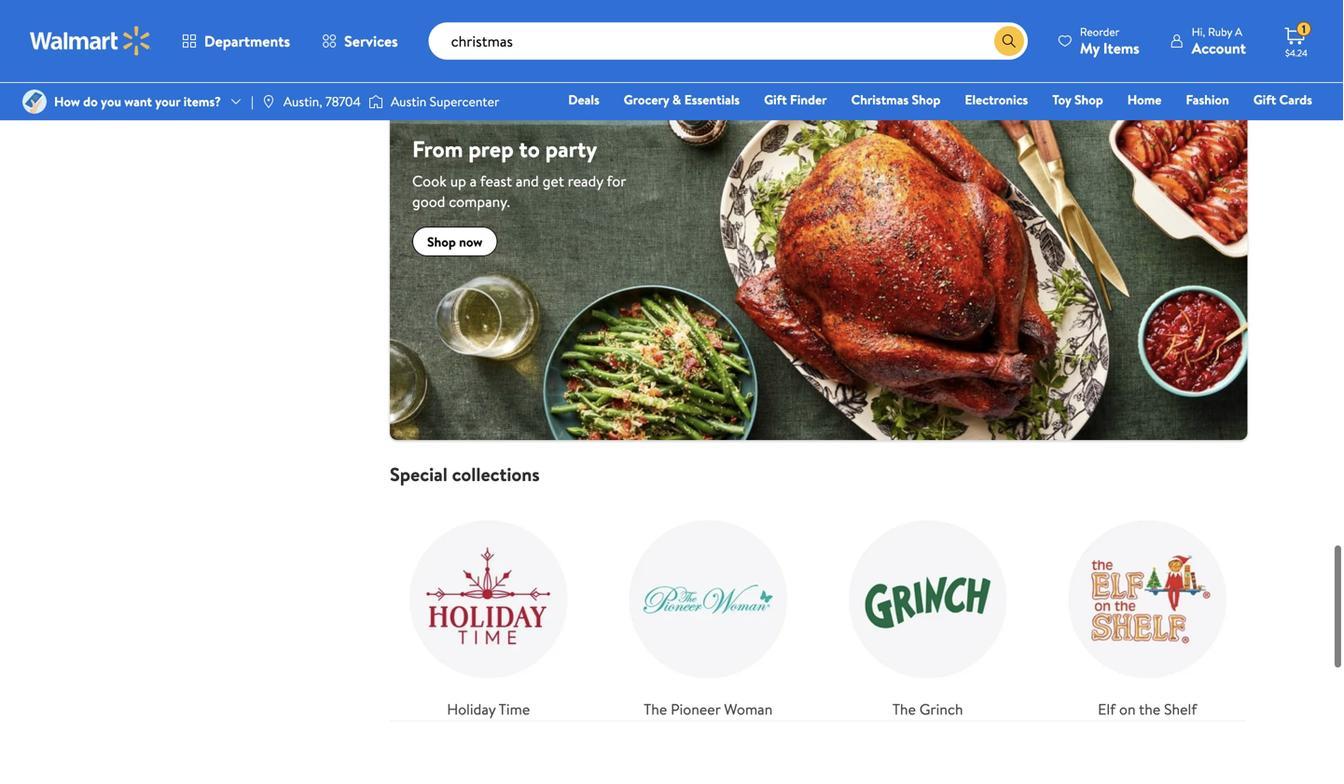 Task type: describe. For each thing, give the bounding box(es) containing it.
toy shop
[[1053, 91, 1104, 109]]

shop for christmas shop
[[912, 91, 941, 109]]

pickup up day at top
[[397, 30, 430, 45]]

electronics link
[[957, 90, 1037, 110]]

ruby
[[1209, 24, 1233, 40]]

home
[[1128, 91, 1162, 109]]

pickup for product group containing 18
[[1111, 53, 1144, 69]]

pickup for product group containing 6
[[540, 53, 573, 69]]

Search search field
[[429, 22, 1028, 60]]

grinch
[[920, 699, 964, 720]]

shop now
[[427, 233, 483, 251]]

the pioneer woman
[[644, 699, 773, 720]]

product group containing 5
[[822, 0, 939, 82]]

shop now link
[[412, 227, 498, 257]]

delivery up shipping
[[441, 30, 481, 45]]

one
[[1170, 117, 1198, 135]]

day
[[408, 56, 424, 72]]

shipping
[[427, 56, 467, 72]]

items
[[1104, 38, 1140, 58]]

finder
[[790, 91, 827, 109]]

|
[[251, 92, 254, 111]]

your
[[155, 92, 180, 111]]

delivery for product group containing 26
[[726, 53, 767, 69]]

christmas shop link
[[843, 90, 949, 110]]

5 product group from the left
[[965, 0, 1081, 82]]

collections
[[452, 461, 540, 488]]

pickup for product group containing 26
[[683, 53, 715, 69]]

party
[[545, 134, 597, 165]]

deals link
[[560, 90, 608, 110]]

pioneer
[[671, 699, 721, 720]]

one debit
[[1170, 117, 1233, 135]]

pickup for product group containing 5
[[826, 53, 858, 69]]

cards
[[1280, 91, 1313, 109]]

do
[[83, 92, 98, 111]]

services button
[[306, 19, 414, 63]]

78704
[[326, 92, 361, 111]]

on
[[1120, 699, 1136, 720]]

registry
[[1098, 117, 1146, 135]]

you
[[101, 92, 121, 111]]

delivery for product group containing 18
[[1155, 53, 1195, 69]]

special collections
[[390, 461, 540, 488]]

fashion
[[1186, 91, 1230, 109]]

toy
[[1053, 91, 1072, 109]]

0 horizontal spatial shop
[[427, 233, 456, 251]]

search icon image
[[1002, 34, 1017, 49]]

special
[[390, 461, 448, 488]]

feast
[[480, 171, 512, 191]]

debit
[[1201, 117, 1233, 135]]

time
[[499, 699, 530, 720]]

grocery & essentials
[[624, 91, 740, 109]]

gift for finder
[[764, 91, 787, 109]]

essentials
[[685, 91, 740, 109]]

a
[[1236, 24, 1243, 40]]

the grinch link
[[830, 501, 1027, 721]]

elf on the shelf
[[1098, 699, 1197, 720]]

gift cards link
[[1246, 90, 1321, 110]]

 image for austin supercenter
[[369, 92, 383, 111]]

&
[[673, 91, 682, 109]]

home link
[[1119, 90, 1171, 110]]

holiday
[[447, 699, 496, 720]]

product group containing 26
[[679, 0, 796, 82]]

product group containing 6
[[537, 0, 653, 82]]

elf on the shelf link
[[1049, 501, 1247, 721]]

items?
[[184, 92, 221, 111]]

the
[[1139, 699, 1161, 720]]

want
[[124, 92, 152, 111]]

 image for austin, 78704
[[261, 94, 276, 109]]

delivery for product group containing 6
[[584, 53, 624, 69]]

shelf
[[1165, 699, 1197, 720]]

product group containing 18
[[1108, 0, 1224, 82]]

reorder my items
[[1080, 24, 1140, 58]]

to
[[519, 134, 540, 165]]

company.
[[449, 191, 510, 212]]

from prep to party cook up a feast and get ready for good company.
[[412, 134, 626, 212]]

one debit link
[[1161, 116, 1241, 136]]

now
[[459, 233, 483, 251]]

cook
[[412, 171, 447, 191]]

5
[[882, 23, 888, 38]]



Task type: vqa. For each thing, say whether or not it's contained in the screenshot.
right "Jeremy"
no



Task type: locate. For each thing, give the bounding box(es) containing it.
supercenter
[[430, 92, 500, 111]]

shop
[[912, 91, 941, 109], [1075, 91, 1104, 109], [427, 233, 456, 251]]

ready
[[568, 171, 604, 191]]

walmart image
[[30, 26, 151, 56]]

shop for toy shop
[[1075, 91, 1104, 109]]

walmart+ link
[[1249, 116, 1321, 136]]

electronics
[[965, 91, 1029, 109]]

the for the grinch
[[893, 699, 916, 720]]

how
[[54, 92, 80, 111]]

woman
[[724, 699, 773, 720]]

pickup right my
[[1111, 53, 1144, 69]]

my
[[1080, 38, 1100, 58]]

6
[[596, 23, 602, 38]]

fashion link
[[1178, 90, 1238, 110]]

2 horizontal spatial shop
[[1075, 91, 1104, 109]]

1
[[1302, 21, 1306, 37]]

gift inside gift cards registry
[[1254, 91, 1277, 109]]

1 the from the left
[[644, 699, 667, 720]]

$4.24
[[1286, 47, 1308, 59]]

services
[[344, 31, 398, 51]]

delivery for product group containing 5
[[869, 53, 910, 69]]

elf
[[1098, 699, 1116, 720]]

deals
[[569, 91, 600, 109]]

list containing holiday time
[[379, 486, 1258, 721]]

Walmart Site-Wide search field
[[429, 22, 1028, 60]]

austin supercenter
[[391, 92, 500, 111]]

gift finder
[[764, 91, 827, 109]]

6 product group from the left
[[1108, 0, 1224, 82]]

gift left finder
[[764, 91, 787, 109]]

delivery down '18' on the top of page
[[1155, 53, 1195, 69]]

austin,
[[284, 92, 322, 111]]

departments button
[[166, 19, 306, 63]]

shop right toy at the right top of the page
[[1075, 91, 1104, 109]]

gift for cards
[[1254, 91, 1277, 109]]

delivery down 26
[[726, 53, 767, 69]]

0 horizontal spatial  image
[[261, 94, 276, 109]]

the for the pioneer woman
[[644, 699, 667, 720]]

gift
[[764, 91, 787, 109], [1254, 91, 1277, 109]]

1 horizontal spatial  image
[[369, 92, 383, 111]]

1 horizontal spatial the
[[893, 699, 916, 720]]

 image right 78704
[[369, 92, 383, 111]]

list
[[379, 486, 1258, 721]]

delivery
[[441, 30, 481, 45], [1012, 30, 1053, 45], [584, 53, 624, 69], [726, 53, 767, 69], [869, 53, 910, 69], [1155, 53, 1195, 69]]

austin, 78704
[[284, 92, 361, 111]]

 image right |
[[261, 94, 276, 109]]

holiday time
[[447, 699, 530, 720]]

pickup
[[397, 30, 430, 45], [969, 30, 1001, 45], [540, 53, 573, 69], [683, 53, 715, 69], [826, 53, 858, 69], [1111, 53, 1144, 69]]

the left grinch
[[893, 699, 916, 720]]

reorder
[[1080, 24, 1120, 40]]

hi,
[[1192, 24, 1206, 40]]

austin
[[391, 92, 427, 111]]

4 product group from the left
[[822, 0, 939, 82]]

2-
[[397, 56, 408, 72]]

2 gift from the left
[[1254, 91, 1277, 109]]

the left pioneer
[[644, 699, 667, 720]]

gift cards registry
[[1098, 91, 1313, 135]]

departments
[[204, 31, 290, 51]]

grocery & essentials link
[[616, 90, 749, 110]]

a
[[470, 171, 477, 191]]

how do you want your items?
[[54, 92, 221, 111]]

the pioneer woman link
[[610, 501, 807, 721]]

prep
[[469, 134, 514, 165]]

0 horizontal spatial gift
[[764, 91, 787, 109]]

delivery down 6
[[584, 53, 624, 69]]

christmas shop
[[852, 91, 941, 109]]

christmas
[[852, 91, 909, 109]]

1 horizontal spatial shop
[[912, 91, 941, 109]]

hi, ruby a account
[[1192, 24, 1247, 58]]

gift left cards
[[1254, 91, 1277, 109]]

18
[[1167, 23, 1177, 38]]

26
[[739, 23, 751, 38]]

pickup up finder
[[826, 53, 858, 69]]

delivery down 5
[[869, 53, 910, 69]]

from
[[412, 134, 463, 165]]

holiday time link
[[390, 501, 587, 721]]

shop left the now
[[427, 233, 456, 251]]

the grinch
[[893, 699, 964, 720]]

2 product group from the left
[[537, 0, 653, 82]]

account
[[1192, 38, 1247, 58]]

3 product group from the left
[[679, 0, 796, 82]]

0 horizontal spatial the
[[644, 699, 667, 720]]

toy shop link
[[1044, 90, 1112, 110]]

and
[[516, 171, 539, 191]]

grocery
[[624, 91, 670, 109]]

walmart+
[[1257, 117, 1313, 135]]

pickup up deals
[[540, 53, 573, 69]]

1 gift from the left
[[764, 91, 787, 109]]

for
[[607, 171, 626, 191]]

1 product group from the left
[[394, 0, 510, 82]]

product group
[[394, 0, 510, 82], [537, 0, 653, 82], [679, 0, 796, 82], [822, 0, 939, 82], [965, 0, 1081, 82], [1108, 0, 1224, 82]]

1 horizontal spatial gift
[[1254, 91, 1277, 109]]

shop right christmas
[[912, 91, 941, 109]]

2-day shipping
[[397, 56, 467, 72]]

 image
[[369, 92, 383, 111], [261, 94, 276, 109]]

delivery left my
[[1012, 30, 1053, 45]]

pickup up essentials
[[683, 53, 715, 69]]

2 the from the left
[[893, 699, 916, 720]]

 image
[[22, 90, 47, 114]]

pickup left search icon
[[969, 30, 1001, 45]]

good
[[412, 191, 445, 212]]

registry link
[[1090, 116, 1154, 136]]

get
[[543, 171, 564, 191]]



